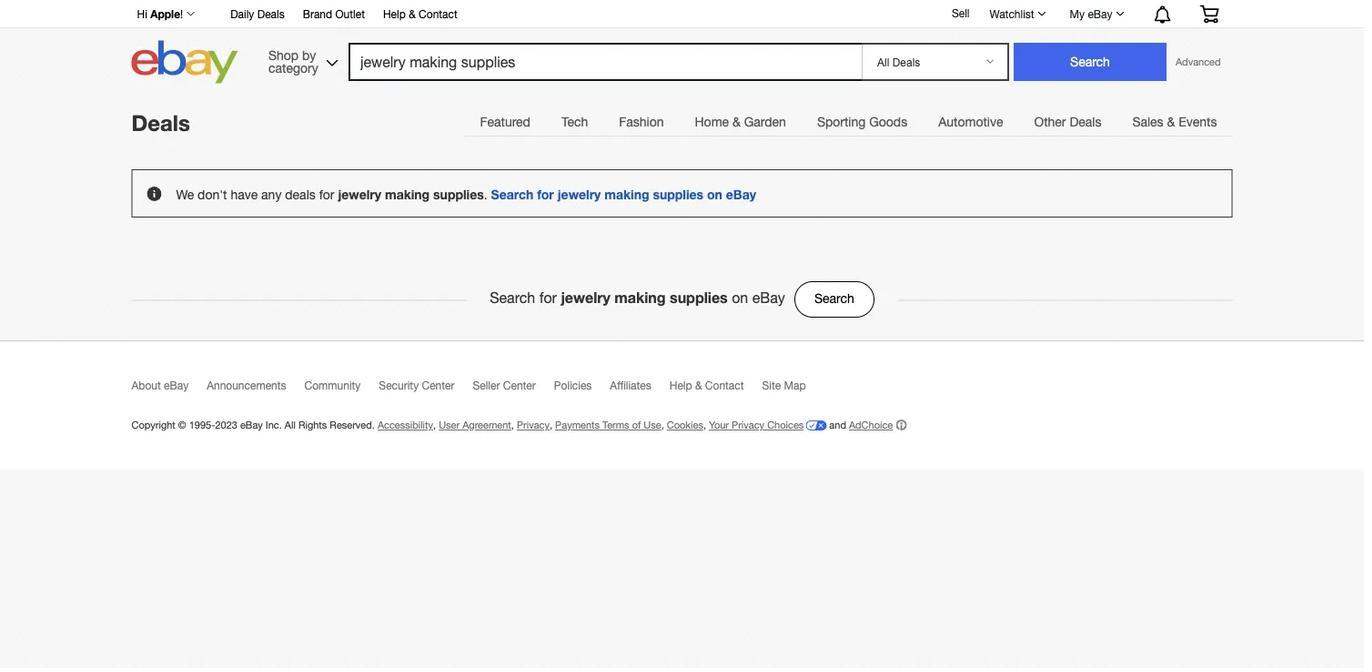 Task type: describe. For each thing, give the bounding box(es) containing it.
agreement
[[463, 419, 511, 431]]

2 privacy from the left
[[732, 419, 765, 431]]

Search for anything text field
[[351, 45, 858, 79]]

account navigation
[[127, 0, 1233, 28]]

site map
[[762, 379, 806, 392]]

goods
[[869, 114, 908, 129]]

ebay inside 'link'
[[1088, 7, 1113, 20]]

events
[[1179, 114, 1217, 129]]

user
[[439, 419, 460, 431]]

home & garden
[[695, 114, 786, 129]]

have
[[231, 187, 258, 202]]

& right sales
[[1167, 114, 1175, 129]]

terms
[[603, 419, 630, 431]]

0 horizontal spatial help & contact link
[[383, 5, 458, 25]]

center for seller center
[[503, 379, 536, 392]]

sales & events
[[1133, 114, 1217, 129]]

outlet
[[335, 7, 365, 20]]

fashion
[[619, 114, 664, 129]]

jewelry down tech link
[[558, 187, 601, 202]]

ebay down home & garden 'link'
[[726, 187, 756, 202]]

affiliates link
[[610, 379, 670, 400]]

jewelry up policies
[[561, 289, 611, 306]]

map
[[784, 379, 806, 392]]

automotive
[[939, 114, 1004, 129]]

advanced
[[1176, 56, 1221, 68]]

adchoice link
[[849, 419, 907, 431]]

apple
[[150, 7, 180, 20]]

reserved.
[[330, 419, 375, 431]]

shop
[[268, 47, 299, 62]]

garden
[[744, 114, 786, 129]]

search link
[[794, 281, 875, 318]]

other
[[1035, 114, 1066, 129]]

seller center link
[[473, 379, 554, 400]]

your privacy choices link
[[709, 419, 827, 431]]

sporting goods link
[[802, 104, 923, 140]]

seller
[[473, 379, 500, 392]]

announcements link
[[207, 379, 305, 400]]

shop by category banner
[[127, 0, 1233, 88]]

contact for right help & contact link
[[705, 379, 744, 392]]

rights
[[298, 419, 327, 431]]

community link
[[305, 379, 379, 400]]

0 horizontal spatial deals
[[132, 110, 190, 136]]

hi
[[137, 7, 147, 20]]

site
[[762, 379, 781, 392]]

tech
[[562, 114, 588, 129]]

payments terms of use link
[[555, 419, 661, 431]]

deals for daily deals
[[257, 7, 285, 20]]

use
[[644, 419, 661, 431]]

making up affiliates
[[615, 289, 666, 306]]

community
[[305, 379, 361, 392]]

sporting goods
[[817, 114, 908, 129]]

tech link
[[546, 104, 604, 140]]

deals
[[285, 187, 316, 202]]

copyright © 1995-2023 ebay inc. all rights reserved. accessibility , user agreement , privacy , payments terms of use , cookies , your privacy choices
[[132, 419, 804, 431]]

fashion link
[[604, 104, 680, 140]]

policies link
[[554, 379, 610, 400]]

payments
[[555, 419, 600, 431]]

1 horizontal spatial help & contact link
[[670, 379, 762, 400]]

contact for help & contact link to the left
[[419, 7, 458, 20]]

watchlist
[[990, 7, 1035, 20]]

about ebay
[[132, 379, 189, 392]]

shop by category
[[268, 47, 318, 75]]

help for right help & contact link
[[670, 379, 692, 392]]

©
[[178, 419, 186, 431]]

of
[[632, 419, 641, 431]]

security center link
[[379, 379, 473, 400]]

we don't have any deals for jewelry making supplies . search for jewelry making supplies on ebay
[[176, 187, 756, 202]]

making left .
[[385, 187, 430, 202]]

none submit inside shop by category banner
[[1014, 43, 1167, 81]]

2 , from the left
[[511, 419, 514, 431]]

inc.
[[266, 419, 282, 431]]

privacy link
[[517, 419, 550, 431]]

region containing we don't have any deals for
[[132, 169, 1233, 218]]

3 , from the left
[[550, 419, 553, 431]]

hi apple !
[[137, 7, 183, 20]]

sell link
[[944, 6, 978, 19]]

brand outlet
[[303, 7, 365, 20]]

1 , from the left
[[433, 419, 436, 431]]

seller center
[[473, 379, 536, 392]]

we
[[176, 187, 194, 202]]



Task type: vqa. For each thing, say whether or not it's contained in the screenshot.
menu bar
yes



Task type: locate. For each thing, give the bounding box(es) containing it.
help
[[383, 7, 406, 20], [670, 379, 692, 392]]

0 horizontal spatial on
[[707, 187, 723, 202]]

search inside search for jewelry making supplies on ebay
[[490, 289, 535, 306]]

deals up we
[[132, 110, 190, 136]]

center inside 'link'
[[422, 379, 455, 392]]

jewelry
[[338, 187, 381, 202], [558, 187, 601, 202], [561, 289, 611, 306]]

your shopping cart image
[[1199, 5, 1220, 23]]

adchoice
[[849, 419, 893, 431]]

1 horizontal spatial on
[[732, 289, 748, 306]]

security center
[[379, 379, 455, 392]]

privacy
[[517, 419, 550, 431], [732, 419, 765, 431]]

0 horizontal spatial help & contact
[[383, 7, 458, 20]]

about
[[132, 379, 161, 392]]

center right security
[[422, 379, 455, 392]]

deals right daily
[[257, 7, 285, 20]]

1 horizontal spatial center
[[503, 379, 536, 392]]

automotive link
[[923, 104, 1019, 140]]

about ebay link
[[132, 379, 207, 400]]

1 vertical spatial contact
[[705, 379, 744, 392]]

0 vertical spatial help & contact link
[[383, 5, 458, 25]]

& up cookies link
[[695, 379, 702, 392]]

search for search
[[815, 291, 854, 306]]

ebay left inc.
[[240, 419, 263, 431]]

watchlist link
[[980, 3, 1055, 25]]

my
[[1070, 7, 1085, 20]]

contact
[[419, 7, 458, 20], [705, 379, 744, 392]]

0 horizontal spatial help
[[383, 7, 406, 20]]

& inside account "navigation"
[[409, 7, 416, 20]]

copyright
[[132, 419, 175, 431]]

ebay inside search for jewelry making supplies on ebay
[[752, 289, 785, 306]]

security
[[379, 379, 419, 392]]

deals for other deals
[[1070, 114, 1102, 129]]

help & contact link
[[383, 5, 458, 25], [670, 379, 762, 400]]

ebay right about at the bottom of the page
[[164, 379, 189, 392]]

site map link
[[762, 379, 824, 400]]

my ebay
[[1070, 7, 1113, 20]]

search inside region
[[491, 187, 534, 202]]

1 privacy from the left
[[517, 419, 550, 431]]

help for help & contact link to the left
[[383, 7, 406, 20]]

featured link
[[465, 104, 546, 140]]

5 , from the left
[[704, 419, 706, 431]]

contact up your
[[705, 379, 744, 392]]

making
[[385, 187, 430, 202], [605, 187, 649, 202], [615, 289, 666, 306]]

1 vertical spatial help & contact link
[[670, 379, 762, 400]]

daily
[[230, 7, 254, 20]]

.
[[484, 187, 488, 202]]

home
[[695, 114, 729, 129]]

, left user
[[433, 419, 436, 431]]

0 horizontal spatial center
[[422, 379, 455, 392]]

contact right outlet
[[419, 7, 458, 20]]

0 horizontal spatial contact
[[419, 7, 458, 20]]

cookies link
[[667, 419, 704, 431]]

featured
[[480, 114, 531, 129]]

deals link
[[132, 110, 190, 136]]

4 , from the left
[[661, 419, 664, 431]]

0 vertical spatial contact
[[419, 7, 458, 20]]

!
[[180, 7, 183, 20]]

making down the fashion 'link'
[[605, 187, 649, 202]]

supplies
[[433, 187, 484, 202], [653, 187, 704, 202], [670, 289, 728, 306]]

center for security center
[[422, 379, 455, 392]]

, left privacy 'link'
[[511, 419, 514, 431]]

help & contact for right help & contact link
[[670, 379, 744, 392]]

on inside search for jewelry making supplies on ebay
[[732, 289, 748, 306]]

menu bar containing featured
[[465, 103, 1233, 140]]

cookies
[[667, 419, 704, 431]]

1 vertical spatial help & contact
[[670, 379, 744, 392]]

jewelry right deals on the left top of page
[[338, 187, 381, 202]]

deals right other
[[1070, 114, 1102, 129]]

deals
[[257, 7, 285, 20], [132, 110, 190, 136], [1070, 114, 1102, 129]]

and
[[830, 419, 846, 431]]

1 vertical spatial help
[[670, 379, 692, 392]]

sell
[[952, 6, 970, 19]]

1 horizontal spatial deals
[[257, 7, 285, 20]]

0 horizontal spatial privacy
[[517, 419, 550, 431]]

help & contact inside account "navigation"
[[383, 7, 458, 20]]

&
[[409, 7, 416, 20], [733, 114, 741, 129], [1167, 114, 1175, 129], [695, 379, 702, 392]]

privacy down seller center link
[[517, 419, 550, 431]]

tab list containing featured
[[465, 103, 1233, 140]]

,
[[433, 419, 436, 431], [511, 419, 514, 431], [550, 419, 553, 431], [661, 419, 664, 431], [704, 419, 706, 431]]

don't
[[198, 187, 227, 202]]

affiliates
[[610, 379, 651, 392]]

center right the seller
[[503, 379, 536, 392]]

help & contact link right outlet
[[383, 5, 458, 25]]

ebay right my
[[1088, 7, 1113, 20]]

help & contact for help & contact link to the left
[[383, 7, 458, 20]]

1 horizontal spatial privacy
[[732, 419, 765, 431]]

for
[[319, 187, 335, 202], [537, 187, 554, 202], [539, 289, 557, 306]]

& right the home
[[733, 114, 741, 129]]

daily deals
[[230, 7, 285, 20]]

sporting
[[817, 114, 866, 129]]

any
[[261, 187, 282, 202]]

help inside account "navigation"
[[383, 7, 406, 20]]

0 vertical spatial help & contact
[[383, 7, 458, 20]]

help up cookies
[[670, 379, 692, 392]]

search
[[491, 187, 534, 202], [490, 289, 535, 306], [815, 291, 854, 306]]

help & contact right outlet
[[383, 7, 458, 20]]

brand outlet link
[[303, 5, 365, 25]]

menu bar
[[465, 103, 1233, 140]]

0 vertical spatial help
[[383, 7, 406, 20]]

accessibility
[[378, 419, 433, 431]]

, left cookies link
[[661, 419, 664, 431]]

ebay
[[1088, 7, 1113, 20], [726, 187, 756, 202], [752, 289, 785, 306], [164, 379, 189, 392], [240, 419, 263, 431]]

choices
[[767, 419, 804, 431]]

announcements
[[207, 379, 286, 392]]

sales
[[1133, 114, 1164, 129]]

privacy right your
[[732, 419, 765, 431]]

contact inside account "navigation"
[[419, 7, 458, 20]]

help right outlet
[[383, 7, 406, 20]]

region
[[132, 169, 1233, 218]]

0 vertical spatial on
[[707, 187, 723, 202]]

, left your
[[704, 419, 706, 431]]

home & garden link
[[680, 104, 802, 140]]

1 horizontal spatial contact
[[705, 379, 744, 392]]

for inside search for jewelry making supplies on ebay
[[539, 289, 557, 306]]

help & contact up your
[[670, 379, 744, 392]]

None submit
[[1014, 43, 1167, 81]]

2023
[[215, 419, 237, 431]]

brand
[[303, 7, 332, 20]]

ebay left the search link
[[752, 289, 785, 306]]

2 horizontal spatial deals
[[1070, 114, 1102, 129]]

1 center from the left
[[422, 379, 455, 392]]

1 horizontal spatial help
[[670, 379, 692, 392]]

deals inside account "navigation"
[[257, 7, 285, 20]]

policies
[[554, 379, 592, 392]]

1 horizontal spatial help & contact
[[670, 379, 744, 392]]

other deals link
[[1019, 104, 1117, 140]]

tab list
[[465, 103, 1233, 140]]

and adchoice
[[827, 419, 893, 431]]

your
[[709, 419, 729, 431]]

accessibility link
[[378, 419, 433, 431]]

all
[[285, 419, 296, 431]]

search for jewelry making supplies on ebay
[[490, 289, 785, 306]]

help & contact link up your
[[670, 379, 762, 400]]

on
[[707, 187, 723, 202], [732, 289, 748, 306]]

by
[[302, 47, 316, 62]]

daily deals link
[[230, 5, 285, 25]]

, left payments
[[550, 419, 553, 431]]

search for search for jewelry making supplies on ebay
[[490, 289, 535, 306]]

category
[[268, 60, 318, 75]]

sales & events link
[[1117, 104, 1233, 140]]

advanced link
[[1167, 44, 1230, 80]]

user agreement link
[[439, 419, 511, 431]]

& inside 'link'
[[733, 114, 741, 129]]

2 center from the left
[[503, 379, 536, 392]]

& right outlet
[[409, 7, 416, 20]]

1 vertical spatial on
[[732, 289, 748, 306]]

shop by category button
[[260, 41, 342, 80]]

other deals
[[1035, 114, 1102, 129]]



